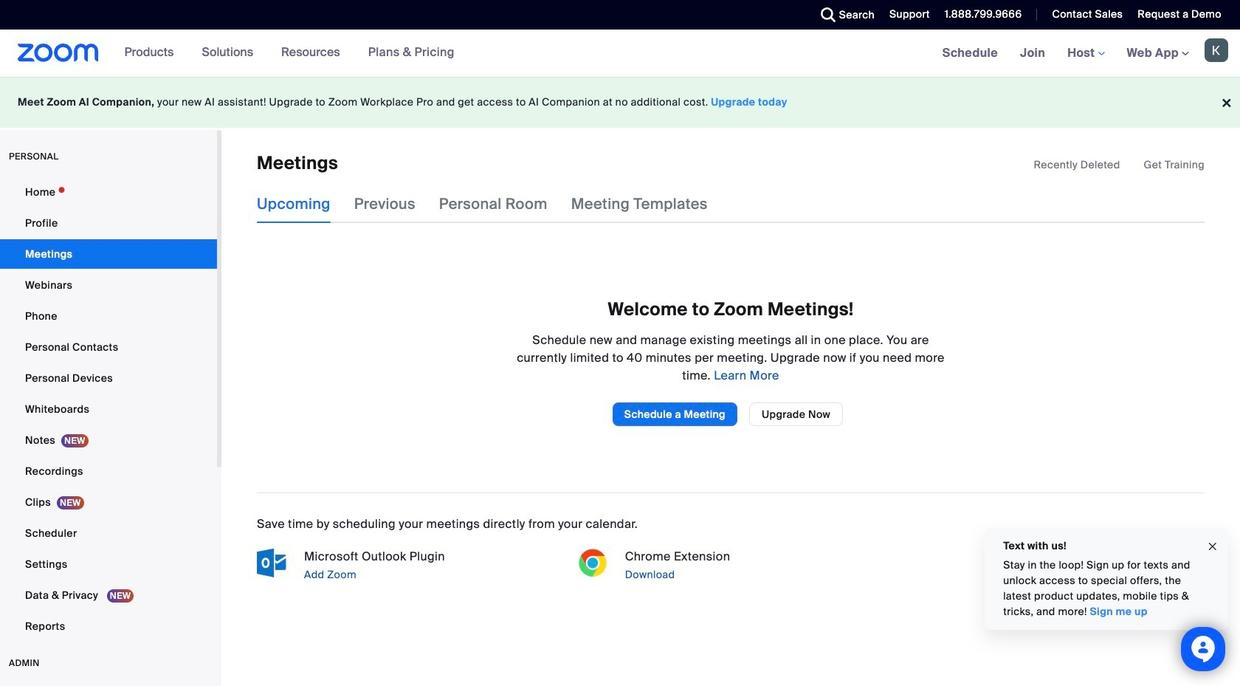Task type: describe. For each thing, give the bounding box(es) containing it.
zoom logo image
[[18, 44, 99, 62]]

meetings navigation
[[932, 30, 1241, 78]]



Task type: vqa. For each thing, say whether or not it's contained in the screenshot.
Close icon
yes



Task type: locate. For each thing, give the bounding box(es) containing it.
application
[[1034, 157, 1205, 172]]

banner
[[0, 30, 1241, 78]]

close image
[[1207, 538, 1219, 555]]

tabs of meeting tab list
[[257, 185, 732, 223]]

product information navigation
[[113, 30, 466, 77]]

footer
[[0, 77, 1241, 128]]

personal menu menu
[[0, 177, 217, 643]]

profile picture image
[[1205, 38, 1229, 62]]



